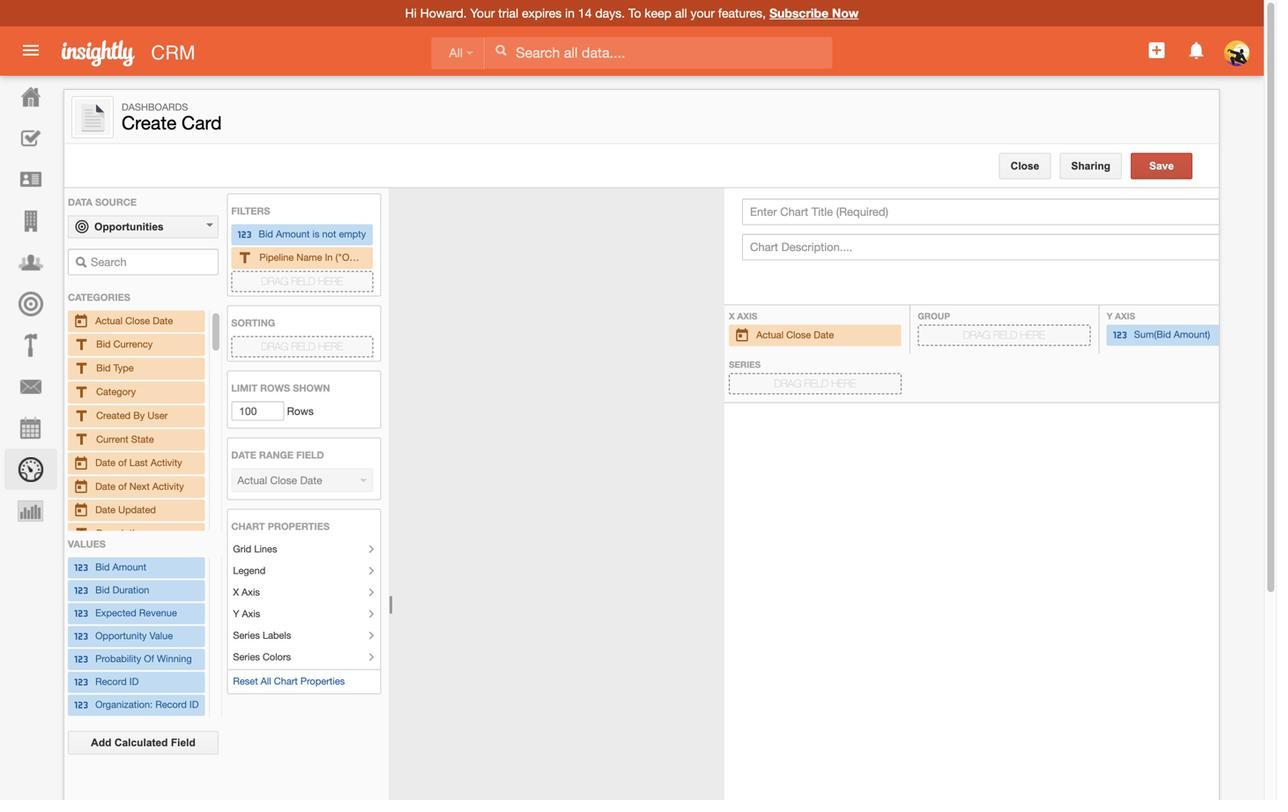 Task type: describe. For each thing, give the bounding box(es) containing it.
here inside "series drag field here"
[[831, 378, 856, 390]]

hi
[[405, 6, 417, 20]]

field for date range field
[[296, 449, 324, 461]]

1 horizontal spatial y axis
[[1107, 311, 1138, 321]]

trial
[[498, 6, 518, 20]]

sum(bid
[[1134, 329, 1171, 340]]

date of next activity
[[95, 481, 184, 492]]

howard.
[[420, 6, 467, 20]]

close for categories
[[125, 315, 150, 327]]

series for colors
[[233, 651, 260, 663]]

empty
[[339, 228, 366, 240]]

categories
[[68, 292, 130, 303]]

0 vertical spatial all
[[449, 46, 463, 60]]

date up bid currency link
[[153, 315, 173, 327]]

1 horizontal spatial y
[[1107, 311, 1113, 321]]

category
[[96, 386, 136, 398]]

date updated link
[[73, 502, 200, 520]]

category link
[[73, 383, 200, 402]]

by
[[133, 410, 145, 421]]

axis up "series drag field here"
[[737, 311, 758, 321]]

is
[[313, 228, 320, 240]]

pipeline
[[260, 252, 294, 263]]

x inside rows group
[[233, 587, 239, 598]]

create
[[122, 112, 176, 134]]

expected revenue link
[[73, 605, 200, 623]]

organization:
[[95, 699, 153, 710]]

field for group drag field here
[[993, 329, 1017, 341]]

reset all chart properties
[[233, 676, 345, 687]]

bid duration
[[95, 584, 149, 596]]

in
[[325, 252, 333, 263]]

duration
[[112, 584, 149, 596]]

group drag field here
[[918, 311, 1045, 341]]

last
[[129, 457, 148, 469]]

date for date updated
[[95, 504, 116, 516]]

features,
[[718, 6, 766, 20]]

description link
[[73, 525, 200, 543]]

pipeline")
[[396, 252, 437, 263]]

14
[[578, 6, 592, 20]]

date of next activity link
[[73, 478, 200, 496]]

bid amount
[[95, 561, 146, 573]]

organization: record id link
[[73, 697, 200, 714]]

0 vertical spatial properties
[[268, 521, 330, 532]]

0 vertical spatial rows
[[260, 382, 290, 394]]

actual close date for categories
[[95, 315, 173, 327]]

bid for bid currency
[[96, 339, 111, 350]]

bid currency
[[96, 339, 153, 350]]

add calculated field
[[91, 737, 196, 749]]

group
[[918, 311, 950, 321]]

your
[[691, 6, 715, 20]]

y inside rows group
[[233, 608, 239, 620]]

bid for bid type
[[96, 362, 111, 374]]

currency
[[113, 339, 153, 350]]

date of last activity link
[[73, 455, 200, 473]]

all
[[675, 6, 687, 20]]

opportunities
[[94, 221, 164, 233]]

days.
[[595, 6, 625, 20]]

rows group
[[64, 188, 437, 800]]

add calculated field link
[[68, 731, 219, 755]]

Search all data.... text field
[[485, 37, 832, 69]]

probability
[[95, 653, 141, 664]]

search image
[[75, 256, 87, 268]]

x axis inside rows group
[[233, 587, 260, 598]]

data
[[68, 197, 92, 208]]

drag inside "series drag field here"
[[775, 378, 802, 390]]

bid amount is not empty link
[[237, 226, 367, 244]]

opportunities link
[[68, 216, 219, 238]]

sorting
[[231, 317, 275, 329]]

user
[[147, 410, 168, 421]]

date updated
[[95, 504, 156, 516]]

drag inside group drag field here
[[963, 329, 990, 341]]

value
[[149, 630, 173, 642]]

bid amount is not empty
[[259, 228, 366, 240]]

values
[[68, 539, 106, 550]]

actual for categories
[[95, 315, 123, 327]]

dashboards create card
[[122, 101, 222, 134]]

in
[[565, 6, 575, 20]]

chart properties
[[231, 521, 330, 532]]

axis up "series labels"
[[242, 608, 260, 620]]

series colors
[[233, 651, 291, 663]]

actual for x axis
[[756, 329, 784, 341]]

all inside rows group
[[261, 676, 271, 687]]

lines
[[254, 543, 277, 555]]

keep
[[645, 6, 672, 20]]

activity for date of last activity
[[151, 457, 182, 469]]

reset all chart properties link
[[233, 676, 345, 687]]

filters
[[231, 205, 270, 217]]

activity for date of next activity
[[152, 481, 184, 492]]

type
[[113, 362, 134, 374]]

here inside group drag field here
[[1020, 329, 1045, 341]]

opportunity value link
[[73, 628, 200, 646]]

1 vertical spatial rows
[[284, 405, 314, 417]]

colors
[[263, 651, 291, 663]]

date for date of next activity
[[95, 481, 116, 492]]

series for drag
[[729, 359, 761, 370]]

created by user
[[96, 410, 168, 421]]

organization: record id
[[95, 699, 199, 710]]

card image
[[75, 100, 110, 135]]

axis down legend
[[242, 587, 260, 598]]

date for date range field
[[231, 449, 256, 461]]

pipeline name in ("opportunity pipeline") link
[[237, 249, 437, 267]]

grid lines
[[233, 543, 277, 555]]

bid type link
[[73, 360, 200, 378]]



Task type: vqa. For each thing, say whether or not it's contained in the screenshot.
Reports
no



Task type: locate. For each thing, give the bounding box(es) containing it.
1 horizontal spatial amount
[[276, 228, 310, 240]]

close up "series drag field here"
[[786, 329, 811, 341]]

2 vertical spatial series
[[233, 651, 260, 663]]

x up "series drag field here"
[[729, 311, 735, 321]]

0 horizontal spatial actual
[[95, 315, 123, 327]]

series drag field here
[[729, 359, 856, 390]]

2 drag field here from the top
[[261, 341, 343, 352]]

1 of from the top
[[118, 457, 127, 469]]

close up enter chart title (required) 'text field'
[[1011, 160, 1040, 172]]

1 horizontal spatial id
[[189, 699, 199, 710]]

source
[[95, 197, 137, 208]]

id
[[129, 676, 139, 687], [189, 699, 199, 710]]

field for series drag field here
[[804, 378, 829, 390]]

x axis
[[729, 311, 758, 321], [233, 587, 260, 598]]

limit
[[231, 382, 257, 394]]

current state link
[[73, 431, 200, 449]]

all link
[[431, 37, 485, 69]]

next
[[129, 481, 150, 492]]

your
[[470, 6, 495, 20]]

current state
[[96, 433, 154, 445]]

Enter Chart Title (Required) text field
[[742, 199, 1259, 225]]

drag
[[261, 275, 288, 287], [963, 329, 990, 341], [261, 341, 288, 352], [775, 378, 802, 390]]

1 vertical spatial of
[[118, 481, 127, 492]]

bid up expected
[[95, 584, 110, 596]]

0 horizontal spatial chart
[[231, 521, 265, 532]]

0 vertical spatial close
[[1011, 160, 1040, 172]]

field inside group drag field here
[[993, 329, 1017, 341]]

activity
[[151, 457, 182, 469], [152, 481, 184, 492]]

amount for duration
[[112, 561, 146, 573]]

chart
[[231, 521, 265, 532], [274, 676, 298, 687]]

reset
[[233, 676, 258, 687]]

close
[[1011, 160, 1040, 172], [125, 315, 150, 327], [786, 329, 811, 341]]

0 vertical spatial id
[[129, 676, 139, 687]]

1 horizontal spatial actual close date link
[[734, 327, 896, 345]]

0 vertical spatial activity
[[151, 457, 182, 469]]

1 vertical spatial drag field here
[[261, 341, 343, 352]]

field for add calculated field
[[171, 737, 196, 749]]

sharing link
[[1060, 153, 1122, 179]]

actual close date link up currency
[[73, 312, 200, 331]]

bid for bid amount is not empty
[[259, 228, 273, 240]]

1 horizontal spatial all
[[449, 46, 463, 60]]

series labels
[[233, 630, 291, 641]]

shown
[[293, 382, 330, 394]]

winning
[[157, 653, 192, 664]]

bid currency link
[[73, 336, 200, 354]]

record inside 'link'
[[155, 699, 187, 710]]

1 horizontal spatial record
[[155, 699, 187, 710]]

0 horizontal spatial close
[[125, 315, 150, 327]]

range
[[259, 449, 294, 461]]

1 vertical spatial series
[[233, 630, 260, 641]]

bid for bid duration
[[95, 584, 110, 596]]

2 vertical spatial close
[[786, 329, 811, 341]]

1 vertical spatial id
[[189, 699, 199, 710]]

record
[[95, 676, 127, 687], [155, 699, 187, 710]]

amount
[[276, 228, 310, 240], [112, 561, 146, 573]]

actual close date up currency
[[95, 315, 173, 327]]

0 vertical spatial y axis
[[1107, 311, 1138, 321]]

0 vertical spatial drag field here
[[261, 275, 343, 287]]

actual close date
[[95, 315, 173, 327], [756, 329, 834, 341]]

card
[[182, 112, 222, 134]]

activity right last at the left bottom
[[151, 457, 182, 469]]

y
[[1107, 311, 1113, 321], [233, 608, 239, 620]]

date range field
[[231, 449, 324, 461]]

of inside "link"
[[118, 457, 127, 469]]

of left last at the left bottom
[[118, 457, 127, 469]]

to
[[628, 6, 641, 20]]

y up "series labels"
[[233, 608, 239, 620]]

0 horizontal spatial y axis
[[233, 608, 260, 620]]

amount for name
[[276, 228, 310, 240]]

amount)
[[1174, 329, 1210, 340]]

sharing
[[1071, 160, 1111, 172]]

state
[[131, 433, 154, 445]]

0 vertical spatial chart
[[231, 521, 265, 532]]

1 horizontal spatial actual close date
[[756, 329, 834, 341]]

save
[[1149, 160, 1174, 172]]

0 vertical spatial x
[[729, 311, 735, 321]]

date left range
[[231, 449, 256, 461]]

x axis down legend
[[233, 587, 260, 598]]

id down probability of winning link
[[129, 676, 139, 687]]

0 horizontal spatial amount
[[112, 561, 146, 573]]

actual close date for x axis
[[756, 329, 834, 341]]

bid type
[[96, 362, 134, 374]]

created
[[96, 410, 131, 421]]

probability of winning
[[95, 653, 192, 664]]

all down 'howard.' at top
[[449, 46, 463, 60]]

2 horizontal spatial close
[[1011, 160, 1040, 172]]

x axis up "series drag field here"
[[729, 311, 758, 321]]

date inside "link"
[[95, 457, 116, 469]]

sum(bid amount) link
[[1112, 327, 1274, 344]]

Search text field
[[68, 249, 219, 275]]

record down record id link
[[155, 699, 187, 710]]

1 vertical spatial amount
[[112, 561, 146, 573]]

close for x axis
[[786, 329, 811, 341]]

updated
[[118, 504, 156, 516]]

actual up "series drag field here"
[[756, 329, 784, 341]]

of
[[144, 653, 154, 664]]

x down legend
[[233, 587, 239, 598]]

drag field here up shown
[[261, 341, 343, 352]]

0 horizontal spatial record
[[95, 676, 127, 687]]

expected revenue
[[95, 607, 177, 619]]

0 vertical spatial record
[[95, 676, 127, 687]]

chart up grid
[[231, 521, 265, 532]]

date up date updated
[[95, 481, 116, 492]]

created by user link
[[73, 407, 200, 426]]

rows up # number field
[[260, 382, 290, 394]]

1 vertical spatial y
[[233, 608, 239, 620]]

0 vertical spatial series
[[729, 359, 761, 370]]

actual close date up "series drag field here"
[[756, 329, 834, 341]]

save button
[[1131, 153, 1193, 179]]

subscribe
[[769, 6, 829, 20]]

field
[[291, 275, 315, 287], [993, 329, 1017, 341], [291, 341, 315, 352], [804, 378, 829, 390], [296, 449, 324, 461], [171, 737, 196, 749]]

record id link
[[73, 674, 200, 691]]

activity right next
[[152, 481, 184, 492]]

actual close date link
[[73, 312, 200, 331], [734, 327, 896, 345]]

date down current
[[95, 457, 116, 469]]

actual close date link for categories
[[73, 312, 200, 331]]

drag field here down name
[[261, 275, 343, 287]]

rows down shown
[[284, 405, 314, 417]]

of for next
[[118, 481, 127, 492]]

chart down "colors"
[[274, 676, 298, 687]]

series inside "series drag field here"
[[729, 359, 761, 370]]

1 vertical spatial x
[[233, 587, 239, 598]]

0 vertical spatial y
[[1107, 311, 1113, 321]]

y axis up sum(bid
[[1107, 311, 1138, 321]]

1 horizontal spatial actual
[[756, 329, 784, 341]]

1 vertical spatial y axis
[[233, 608, 260, 620]]

# number field
[[231, 401, 284, 421]]

sum(bid amount)
[[1134, 329, 1210, 340]]

opportunity
[[95, 630, 147, 642]]

series for labels
[[233, 630, 260, 641]]

1 horizontal spatial x
[[729, 311, 735, 321]]

of for last
[[118, 457, 127, 469]]

actual down categories
[[95, 315, 123, 327]]

0 vertical spatial x axis
[[729, 311, 758, 321]]

close inside rows group
[[125, 315, 150, 327]]

("opportunity
[[335, 252, 394, 263]]

actual close date inside rows group
[[95, 315, 173, 327]]

date up description
[[95, 504, 116, 516]]

revenue
[[139, 607, 177, 619]]

axis up sum(bid
[[1115, 311, 1135, 321]]

0 vertical spatial amount
[[276, 228, 310, 240]]

0 horizontal spatial id
[[129, 676, 139, 687]]

0 horizontal spatial all
[[261, 676, 271, 687]]

not
[[322, 228, 336, 240]]

amount left the is
[[276, 228, 310, 240]]

expires
[[522, 6, 562, 20]]

1 vertical spatial close
[[125, 315, 150, 327]]

properties
[[268, 521, 330, 532], [301, 676, 345, 687]]

navigation
[[0, 76, 57, 532]]

1 vertical spatial all
[[261, 676, 271, 687]]

crm
[[151, 41, 195, 64]]

1 vertical spatial chart
[[274, 676, 298, 687]]

probability of winning link
[[73, 651, 200, 669]]

axis
[[737, 311, 758, 321], [1115, 311, 1135, 321], [242, 587, 260, 598], [242, 608, 260, 620]]

grid
[[233, 543, 252, 555]]

name
[[296, 252, 322, 263]]

bid up pipeline at the left top of page
[[259, 228, 273, 240]]

1 vertical spatial activity
[[152, 481, 184, 492]]

pipeline name in ("opportunity pipeline")
[[260, 252, 437, 263]]

0 vertical spatial actual
[[95, 315, 123, 327]]

amount up duration
[[112, 561, 146, 573]]

current
[[96, 433, 128, 445]]

0 horizontal spatial y
[[233, 608, 239, 620]]

1 horizontal spatial close
[[786, 329, 811, 341]]

id inside 'link'
[[189, 699, 199, 710]]

all right reset
[[261, 676, 271, 687]]

subscribe now link
[[769, 6, 859, 20]]

y up sum(bid amount) link
[[1107, 311, 1113, 321]]

calculated
[[114, 737, 168, 749]]

hi howard. your trial expires in 14 days. to keep all your features, subscribe now
[[405, 6, 859, 20]]

of
[[118, 457, 127, 469], [118, 481, 127, 492]]

bid down values
[[95, 561, 110, 573]]

close button
[[999, 153, 1051, 179]]

close up currency
[[125, 315, 150, 327]]

y axis inside rows group
[[233, 608, 260, 620]]

description
[[96, 528, 146, 539]]

legend
[[233, 565, 266, 576]]

notifications image
[[1186, 40, 1207, 61]]

record down probability
[[95, 676, 127, 687]]

bid left 'type'
[[96, 362, 111, 374]]

1 drag field here from the top
[[261, 275, 343, 287]]

field inside "series drag field here"
[[804, 378, 829, 390]]

actual inside rows group
[[95, 315, 123, 327]]

bid up 'bid type'
[[96, 339, 111, 350]]

1 vertical spatial record
[[155, 699, 187, 710]]

of left next
[[118, 481, 127, 492]]

0 vertical spatial of
[[118, 457, 127, 469]]

y axis up "series labels"
[[233, 608, 260, 620]]

0 horizontal spatial x
[[233, 587, 239, 598]]

actual close date link for x axis
[[734, 327, 896, 345]]

bid duration link
[[73, 582, 200, 600]]

0 vertical spatial actual close date
[[95, 315, 173, 327]]

record id
[[95, 676, 139, 687]]

1 vertical spatial actual close date
[[756, 329, 834, 341]]

0 horizontal spatial x axis
[[233, 587, 260, 598]]

1 horizontal spatial chart
[[274, 676, 298, 687]]

2 of from the top
[[118, 481, 127, 492]]

actual close date link up "series drag field here"
[[734, 327, 896, 345]]

date up "series drag field here"
[[814, 329, 834, 341]]

1 vertical spatial actual
[[756, 329, 784, 341]]

activity inside "link"
[[151, 457, 182, 469]]

bid for bid amount
[[95, 561, 110, 573]]

1 horizontal spatial x axis
[[729, 311, 758, 321]]

id down 'winning'
[[189, 699, 199, 710]]

close inside button
[[1011, 160, 1040, 172]]

0 horizontal spatial actual close date
[[95, 315, 173, 327]]

Chart Description.... text field
[[742, 234, 1277, 260]]

data source
[[68, 197, 137, 208]]

1 vertical spatial properties
[[301, 676, 345, 687]]

date for date of last activity
[[95, 457, 116, 469]]

limit rows shown
[[231, 382, 330, 394]]

expected
[[95, 607, 136, 619]]

1 vertical spatial x axis
[[233, 587, 260, 598]]

rows
[[260, 382, 290, 394], [284, 405, 314, 417]]

0 horizontal spatial actual close date link
[[73, 312, 200, 331]]

white image
[[495, 44, 507, 56]]



